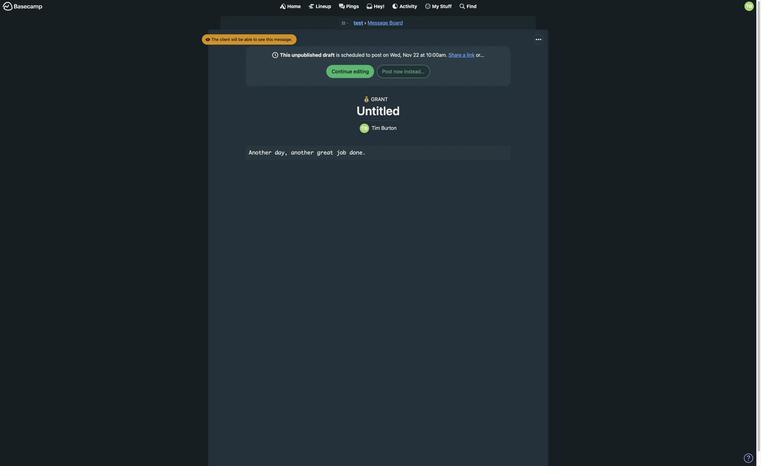 Task type: locate. For each thing, give the bounding box(es) containing it.
› message board
[[364, 20, 403, 26]]

post
[[372, 52, 382, 58]]

💰 grant untitled
[[357, 97, 400, 118]]

stuff
[[440, 3, 452, 9]]

continue editing
[[332, 69, 369, 74]]

client
[[220, 37, 230, 42]]

to left see
[[254, 37, 257, 42]]

instead…
[[404, 69, 425, 74]]

1 horizontal spatial to
[[366, 52, 371, 58]]

switch accounts image
[[3, 2, 43, 11]]

message
[[274, 37, 291, 42]]

.
[[291, 37, 292, 42], [446, 52, 447, 58]]

on
[[383, 52, 389, 58]]

1 horizontal spatial .
[[446, 52, 447, 58]]

message
[[368, 20, 388, 26]]

job
[[337, 150, 346, 156]]

now
[[394, 69, 403, 74]]

0 horizontal spatial to
[[254, 37, 257, 42]]

great
[[317, 150, 333, 156]]

at
[[421, 52, 425, 58]]

0 horizontal spatial .
[[291, 37, 292, 42]]

0 vertical spatial to
[[254, 37, 257, 42]]

to left post
[[366, 52, 371, 58]]

tim burton image
[[745, 2, 754, 11]]

this
[[266, 37, 273, 42]]

main element
[[0, 0, 757, 12]]

editing
[[354, 69, 369, 74]]

find
[[467, 3, 477, 9]]

tim burton image
[[360, 124, 369, 133]]

find button
[[460, 3, 477, 9]]

my stuff
[[432, 3, 452, 9]]

post now instead…
[[382, 69, 425, 74]]

activity
[[400, 3, 417, 9]]

1 vertical spatial .
[[446, 52, 447, 58]]

the client will be able to see this message .
[[211, 37, 292, 42]]

continue
[[332, 69, 352, 74]]

is
[[336, 52, 340, 58]]

. up unpublished
[[291, 37, 292, 42]]

to for post
[[366, 52, 371, 58]]

will
[[231, 37, 237, 42]]

scheduled
[[341, 52, 365, 58]]

wed,
[[390, 52, 402, 58]]

unpublished
[[292, 52, 322, 58]]

0 vertical spatial .
[[291, 37, 292, 42]]

able
[[244, 37, 252, 42]]

lineup
[[316, 3, 331, 9]]

to
[[254, 37, 257, 42], [366, 52, 371, 58]]

. left share
[[446, 52, 447, 58]]

10:00am
[[426, 52, 446, 58]]

1 vertical spatial to
[[366, 52, 371, 58]]

hey!
[[374, 3, 385, 9]]

clock image
[[272, 52, 278, 58]]

burton
[[382, 126, 397, 131]]

to for see
[[254, 37, 257, 42]]



Task type: describe. For each thing, give the bounding box(es) containing it.
a
[[463, 52, 466, 58]]

board
[[390, 20, 403, 26]]

pings
[[346, 3, 359, 9]]

share a link or…
[[449, 52, 484, 58]]

tim
[[372, 126, 380, 131]]

lineup link
[[308, 3, 331, 9]]

see
[[258, 37, 265, 42]]

another
[[249, 150, 272, 156]]

day,
[[275, 150, 288, 156]]

post
[[382, 69, 392, 74]]

grant
[[371, 97, 388, 102]]

test link
[[354, 20, 363, 26]]

continue editing link
[[327, 65, 374, 78]]

message board link
[[368, 20, 403, 26]]

my
[[432, 3, 439, 9]]

done.
[[350, 150, 366, 156]]

link
[[467, 52, 475, 58]]

pings button
[[339, 3, 359, 9]]

tim burton
[[372, 126, 397, 131]]

share a link link
[[449, 52, 475, 58]]

home link
[[280, 3, 301, 9]]

be
[[239, 37, 243, 42]]

💰
[[364, 97, 370, 102]]

›
[[364, 20, 367, 26]]

another day, another great job done.
[[249, 150, 366, 156]]

another
[[291, 150, 314, 156]]

post now instead… link
[[377, 65, 430, 78]]

my stuff button
[[425, 3, 452, 9]]

or…
[[476, 52, 484, 58]]

nov
[[403, 52, 412, 58]]

activity link
[[392, 3, 417, 9]]

wed, nov 22 at 10:00am element
[[390, 52, 446, 58]]

untitled
[[357, 104, 400, 118]]

this
[[280, 52, 291, 58]]

draft
[[323, 52, 335, 58]]

share
[[449, 52, 462, 58]]

the
[[211, 37, 219, 42]]

hey! button
[[367, 3, 385, 9]]

home
[[287, 3, 301, 9]]

22
[[413, 52, 419, 58]]

test
[[354, 20, 363, 26]]

this unpublished draft is scheduled to post on wed, nov 22 at 10:00am .
[[280, 52, 449, 58]]



Task type: vqa. For each thing, say whether or not it's contained in the screenshot.
draft
yes



